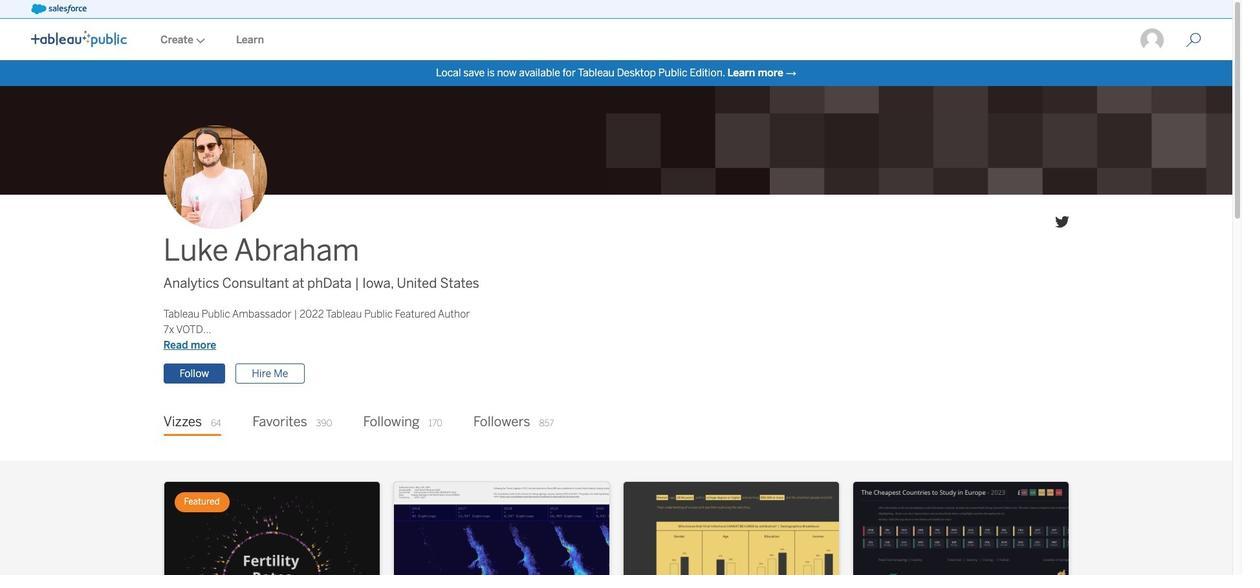 Task type: vqa. For each thing, say whether or not it's contained in the screenshot.
first workbook thumbnail from right
yes



Task type: locate. For each thing, give the bounding box(es) containing it.
logo image
[[31, 30, 127, 47]]

go to search image
[[1171, 32, 1217, 48]]

2 workbook thumbnail image from the left
[[394, 482, 609, 575]]

workbook thumbnail image
[[164, 482, 380, 575], [394, 482, 609, 575], [624, 482, 839, 575], [853, 482, 1069, 575]]

4 workbook thumbnail image from the left
[[853, 482, 1069, 575]]

3 workbook thumbnail image from the left
[[624, 482, 839, 575]]

create image
[[194, 38, 205, 43]]



Task type: describe. For each thing, give the bounding box(es) containing it.
1 workbook thumbnail image from the left
[[164, 482, 380, 575]]

jacob.simon6557 image
[[1140, 27, 1166, 53]]

salesforce logo image
[[31, 4, 87, 14]]

avatar image
[[163, 126, 267, 229]]

featured element
[[174, 493, 230, 512]]



